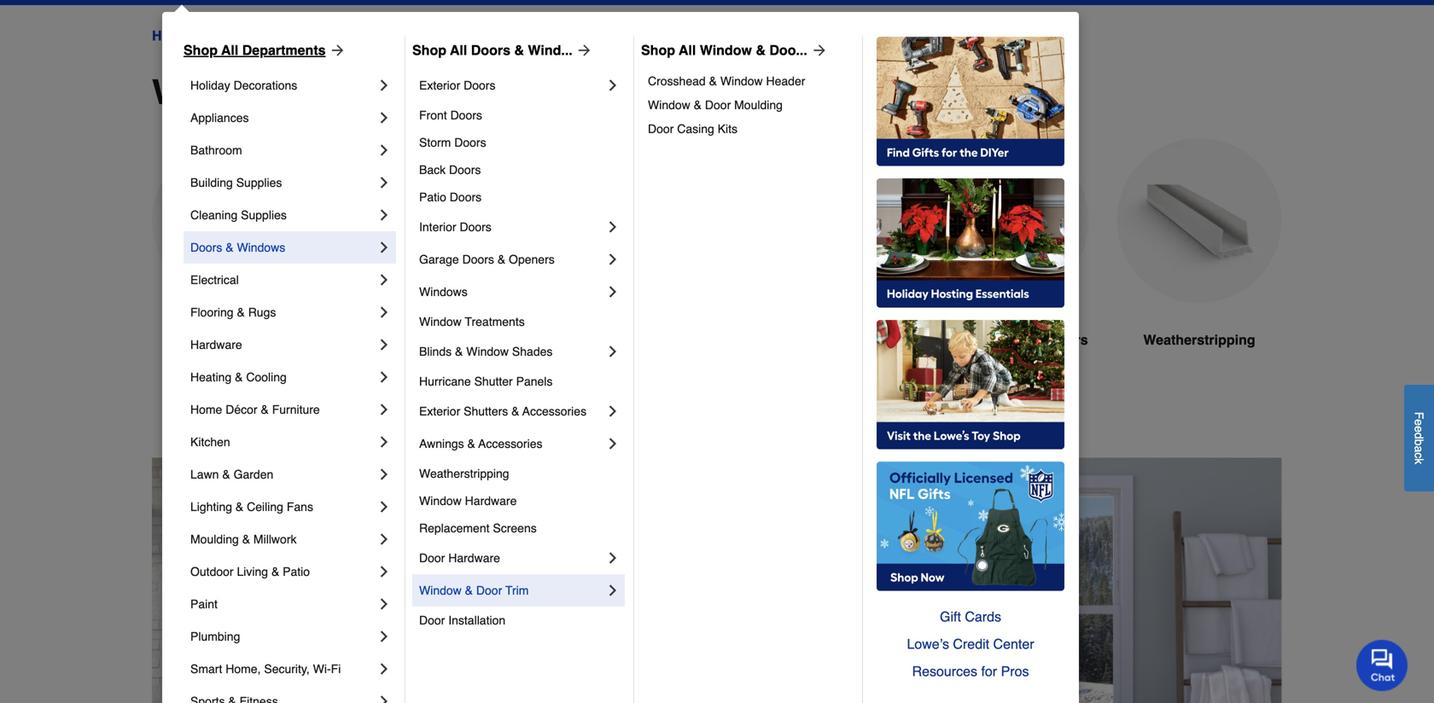 Task type: vqa. For each thing, say whether or not it's contained in the screenshot.
Gift Cards
yes



Task type: describe. For each thing, give the bounding box(es) containing it.
chevron right image for heating & cooling
[[376, 369, 393, 386]]

pros
[[1001, 664, 1029, 680]]

hardware for door hardware
[[448, 552, 500, 565]]

0 horizontal spatial garage doors & openers link
[[419, 243, 605, 276]]

shop for shop all departments
[[184, 42, 218, 58]]

home for home décor & furniture
[[190, 403, 222, 417]]

door inside window & door trim link
[[476, 584, 502, 598]]

chat invite button image
[[1357, 640, 1409, 692]]

wi-
[[313, 663, 331, 676]]

casing
[[677, 122, 715, 136]]

1 vertical spatial exterior
[[187, 332, 239, 348]]

door casing kits link
[[648, 117, 850, 141]]

shop all departments link
[[184, 40, 346, 61]]

cleaning
[[190, 208, 238, 222]]

blinds
[[419, 345, 452, 359]]

replacement
[[419, 522, 490, 535]]

lawn
[[190, 468, 219, 482]]

1 horizontal spatial garage doors & openers link
[[924, 138, 1090, 391]]

chevron right image for windows
[[605, 283, 622, 301]]

replacement screens
[[419, 522, 537, 535]]

flooring & rugs link
[[190, 296, 376, 329]]

window down crosshead at the top left of the page
[[648, 98, 691, 112]]

building
[[190, 176, 233, 190]]

crosshead & window header link
[[648, 69, 850, 93]]

cleaning supplies link
[[190, 199, 376, 231]]

chevron right image for hardware
[[376, 336, 393, 353]]

resources for pros
[[912, 664, 1029, 680]]

window treatments link
[[419, 308, 622, 336]]

1 horizontal spatial openers
[[1033, 332, 1088, 348]]

smart
[[190, 663, 222, 676]]

chevron right image for blinds & window shades
[[605, 343, 622, 360]]

treatments
[[465, 315, 525, 329]]

shop all doors & wind... link
[[412, 40, 593, 61]]

cleaning supplies
[[190, 208, 287, 222]]

paint link
[[190, 588, 376, 621]]

heating & cooling link
[[190, 361, 376, 394]]

a blue six-lite, two-panel, shaker-style exterior door. image
[[152, 138, 318, 303]]

bathroom link
[[190, 134, 376, 167]]

chevron right image for doors & windows
[[376, 239, 393, 256]]

hurricane
[[419, 375, 471, 389]]

panels
[[516, 375, 553, 389]]

holiday decorations link
[[190, 69, 376, 102]]

rugs
[[248, 306, 276, 319]]

bathroom
[[190, 143, 242, 157]]

fi
[[331, 663, 341, 676]]

f e e d b a c k
[[1413, 412, 1426, 465]]

living
[[237, 565, 268, 579]]

storm doors
[[419, 136, 486, 149]]

outdoor
[[190, 565, 234, 579]]

0 vertical spatial exterior doors
[[419, 79, 496, 92]]

a piece of white weatherstripping. image
[[1117, 138, 1282, 303]]

decorations
[[234, 79, 297, 92]]

appliances
[[190, 111, 249, 125]]

doors inside 'back doors' link
[[449, 163, 481, 177]]

back
[[419, 163, 446, 177]]

chevron right image for appliances
[[376, 109, 393, 126]]

doo...
[[770, 42, 808, 58]]

chevron right image for holiday decorations
[[376, 77, 393, 94]]

back doors
[[419, 163, 481, 177]]

chevron right image for garage doors & openers
[[605, 251, 622, 268]]

shades
[[512, 345, 553, 359]]

front
[[419, 108, 447, 122]]

outdoor living & patio
[[190, 565, 310, 579]]

heating
[[190, 371, 232, 384]]

kits
[[718, 122, 738, 136]]

window & door moulding
[[648, 98, 783, 112]]

window up crosshead & window header
[[700, 42, 752, 58]]

awnings & accessories link
[[419, 428, 605, 460]]

0 vertical spatial interior
[[419, 220, 456, 234]]

home décor & furniture link
[[190, 394, 376, 426]]

doors inside doors & windows link
[[190, 241, 222, 254]]

heating & cooling
[[190, 371, 287, 384]]

doors & windows link
[[190, 231, 376, 264]]

window & door moulding link
[[648, 93, 850, 117]]

fans
[[287, 500, 313, 514]]

f
[[1413, 412, 1426, 419]]

officially licensed n f l gifts. shop now. image
[[877, 462, 1065, 592]]

chevron right image for door hardware
[[605, 550, 622, 567]]

décor
[[226, 403, 258, 417]]

chevron right image for plumbing
[[376, 628, 393, 646]]

hurricane shutter panels link
[[419, 368, 622, 395]]

chevron right image for electrical
[[376, 272, 393, 289]]

doors & windows
[[190, 241, 285, 254]]

chevron right image for home décor & furniture
[[376, 401, 393, 418]]

door installation link
[[419, 607, 622, 634]]

awnings
[[419, 437, 464, 451]]

smart home, security, wi-fi
[[190, 663, 341, 676]]

front doors link
[[419, 102, 622, 129]]

1 vertical spatial accessories
[[478, 437, 543, 451]]

ceiling
[[247, 500, 283, 514]]

kitchen link
[[190, 426, 376, 459]]

doors inside patio doors link
[[450, 190, 482, 204]]

1 vertical spatial weatherstripping
[[419, 467, 509, 481]]

lighting & ceiling fans
[[190, 500, 313, 514]]

exterior for the rightmost the exterior doors "link"
[[419, 79, 460, 92]]

0 vertical spatial accessories
[[523, 405, 587, 418]]

doors inside shop all doors & wind... link
[[471, 42, 511, 58]]

building supplies
[[190, 176, 282, 190]]

shop all doors & wind...
[[412, 42, 573, 58]]

door for hardware
[[419, 552, 445, 565]]

blinds & window shades
[[419, 345, 553, 359]]

moulding & millwork
[[190, 533, 297, 546]]

hardware for window hardware
[[465, 494, 517, 508]]

a
[[1413, 446, 1426, 453]]

c
[[1413, 453, 1426, 459]]

window up blinds
[[419, 315, 462, 329]]

back doors link
[[419, 156, 622, 184]]

hurricane shutter panels
[[419, 375, 553, 389]]

chevron right image for lighting & ceiling fans
[[376, 499, 393, 516]]

arrow right image for shop all doors & wind...
[[573, 42, 593, 59]]

door casing kits
[[648, 122, 738, 136]]

shutter
[[474, 375, 513, 389]]

flooring
[[190, 306, 234, 319]]

f e e d b a c k button
[[1405, 385, 1434, 492]]

doors inside storm doors link
[[454, 136, 486, 149]]



Task type: locate. For each thing, give the bounding box(es) containing it.
2 horizontal spatial all
[[679, 42, 696, 58]]

chevron right image for interior doors
[[605, 219, 622, 236]]

all up front doors
[[450, 42, 467, 58]]

1 vertical spatial supplies
[[241, 208, 287, 222]]

door left installation
[[419, 614, 445, 628]]

interior down patio doors
[[419, 220, 456, 234]]

electrical
[[190, 273, 239, 287]]

exterior up front
[[419, 79, 460, 92]]

1 vertical spatial exterior doors
[[187, 332, 282, 348]]

1 vertical spatial moulding
[[190, 533, 239, 546]]

supplies up cleaning supplies
[[236, 176, 282, 190]]

all for doors
[[450, 42, 467, 58]]

outdoor living & patio link
[[190, 556, 376, 588]]

resources
[[912, 664, 978, 680]]

shop all departments
[[184, 42, 326, 58]]

all inside shop all doors & wind... link
[[450, 42, 467, 58]]

chevron right image
[[605, 77, 622, 94], [376, 109, 393, 126], [376, 174, 393, 191], [376, 207, 393, 224], [605, 283, 622, 301], [376, 304, 393, 321], [376, 336, 393, 353], [376, 369, 393, 386], [376, 434, 393, 451], [376, 466, 393, 483], [376, 499, 393, 516], [376, 531, 393, 548], [605, 550, 622, 567], [605, 582, 622, 599], [376, 596, 393, 613], [376, 628, 393, 646], [376, 693, 393, 704]]

paint
[[190, 598, 218, 611]]

0 vertical spatial exterior doors link
[[419, 69, 605, 102]]

0 vertical spatial exterior
[[419, 79, 460, 92]]

electrical link
[[190, 264, 376, 296]]

shop inside shop all window & doo... link
[[641, 42, 675, 58]]

2 shop from the left
[[412, 42, 447, 58]]

interior doors up hurricane
[[383, 332, 473, 348]]

0 horizontal spatial weatherstripping
[[419, 467, 509, 481]]

1 horizontal spatial all
[[450, 42, 467, 58]]

1 horizontal spatial weatherstripping link
[[1117, 138, 1282, 391]]

1 horizontal spatial garage doors & openers
[[925, 332, 1088, 348]]

all for departments
[[221, 42, 238, 58]]

chevron right image for exterior shutters & accessories
[[605, 403, 622, 420]]

accessories down panels
[[523, 405, 587, 418]]

a white three-panel, craftsman-style, prehung interior door with doorframe and hinges. image
[[345, 138, 511, 303]]

find gifts for the diyer. image
[[877, 37, 1065, 167]]

arrow right image
[[573, 42, 593, 59], [808, 42, 828, 59]]

accessories
[[523, 405, 587, 418], [478, 437, 543, 451]]

cooling
[[246, 371, 287, 384]]

openers
[[509, 253, 555, 266], [1033, 332, 1088, 348]]

shop inside shop all doors & wind... link
[[412, 42, 447, 58]]

all for window
[[679, 42, 696, 58]]

chevron right image for flooring & rugs
[[376, 304, 393, 321]]

interior up hurricane
[[383, 332, 430, 348]]

chevron right image for exterior doors
[[605, 77, 622, 94]]

supplies for cleaning supplies
[[241, 208, 287, 222]]

home décor & furniture
[[190, 403, 320, 417]]

&
[[514, 42, 524, 58], [756, 42, 766, 58], [311, 73, 336, 112], [709, 74, 717, 88], [694, 98, 702, 112], [226, 241, 234, 254], [498, 253, 506, 266], [237, 306, 245, 319], [1019, 332, 1029, 348], [455, 345, 463, 359], [235, 371, 243, 384], [261, 403, 269, 417], [512, 405, 520, 418], [468, 437, 476, 451], [222, 468, 230, 482], [236, 500, 244, 514], [242, 533, 250, 546], [271, 565, 279, 579], [465, 584, 473, 598]]

0 vertical spatial home
[[152, 28, 190, 44]]

0 vertical spatial garage doors & openers
[[419, 253, 555, 266]]

shop all window & doo...
[[641, 42, 808, 58]]

hardware
[[190, 338, 242, 352], [465, 494, 517, 508], [448, 552, 500, 565]]

0 horizontal spatial patio
[[283, 565, 310, 579]]

millwork
[[254, 533, 297, 546]]

a barn door with a brown frame, three frosted glass panels, black hardware and a black track. image
[[731, 138, 897, 303]]

e up "b"
[[1413, 426, 1426, 433]]

0 horizontal spatial garage
[[419, 253, 459, 266]]

plumbing link
[[190, 621, 376, 653]]

exterior down flooring
[[187, 332, 239, 348]]

window up door installation
[[419, 584, 462, 598]]

accessories down "exterior shutters & accessories" link
[[478, 437, 543, 451]]

building supplies link
[[190, 167, 376, 199]]

chevron right image
[[376, 77, 393, 94], [376, 142, 393, 159], [605, 219, 622, 236], [376, 239, 393, 256], [605, 251, 622, 268], [376, 272, 393, 289], [605, 343, 622, 360], [376, 401, 393, 418], [605, 403, 622, 420], [605, 435, 622, 453], [376, 564, 393, 581], [376, 661, 393, 678]]

hardware down flooring
[[190, 338, 242, 352]]

home link
[[152, 26, 190, 46]]

2 arrow right image from the left
[[808, 42, 828, 59]]

for
[[981, 664, 997, 680]]

0 vertical spatial weatherstripping link
[[1117, 138, 1282, 391]]

1 vertical spatial hardware
[[465, 494, 517, 508]]

1 horizontal spatial weatherstripping
[[1144, 332, 1256, 348]]

0 horizontal spatial all
[[221, 42, 238, 58]]

garage doors & openers
[[419, 253, 555, 266], [925, 332, 1088, 348]]

weatherstripping
[[1144, 332, 1256, 348], [419, 467, 509, 481]]

chevron right image for smart home, security, wi-fi
[[376, 661, 393, 678]]

lawn & garden link
[[190, 459, 376, 491]]

lowe's
[[907, 637, 949, 652]]

security,
[[264, 663, 310, 676]]

door down replacement
[[419, 552, 445, 565]]

moulding inside "window & door moulding" link
[[734, 98, 783, 112]]

moulding inside moulding & millwork link
[[190, 533, 239, 546]]

0 vertical spatial hardware
[[190, 338, 242, 352]]

interior doors
[[419, 220, 492, 234], [383, 332, 473, 348]]

moulding & millwork link
[[190, 523, 376, 556]]

home
[[152, 28, 190, 44], [190, 403, 222, 417]]

chevron right image for moulding & millwork
[[376, 531, 393, 548]]

0 vertical spatial garage
[[419, 253, 459, 266]]

door inside the door casing kits link
[[648, 122, 674, 136]]

hardware down "replacement screens"
[[448, 552, 500, 565]]

holiday
[[190, 79, 230, 92]]

None search field
[[540, 0, 1006, 7]]

holiday hosting essentials. image
[[877, 178, 1065, 308]]

1 vertical spatial exterior doors link
[[152, 138, 318, 391]]

0 horizontal spatial moulding
[[190, 533, 239, 546]]

0 horizontal spatial exterior doors link
[[152, 138, 318, 391]]

window hardware link
[[419, 488, 622, 515]]

exterior doors
[[419, 79, 496, 92], [187, 332, 282, 348]]

a black double-hung window with six panes. image
[[538, 138, 704, 303]]

shop
[[184, 42, 218, 58], [412, 42, 447, 58], [641, 42, 675, 58]]

2 vertical spatial exterior
[[419, 405, 460, 418]]

1 arrow right image from the left
[[573, 42, 593, 59]]

window up hurricane shutter panels
[[466, 345, 509, 359]]

arrow right image for shop all window & doo...
[[808, 42, 828, 59]]

0 horizontal spatial arrow right image
[[573, 42, 593, 59]]

gift cards link
[[877, 604, 1065, 631]]

windows link
[[538, 138, 704, 391], [419, 276, 605, 308]]

0 vertical spatial patio
[[419, 190, 446, 204]]

1 vertical spatial home
[[190, 403, 222, 417]]

gift cards
[[940, 609, 1002, 625]]

chevron right image for awnings & accessories
[[605, 435, 622, 453]]

kitchen
[[190, 435, 230, 449]]

windows & doors
[[152, 73, 444, 112]]

moulding up outdoor
[[190, 533, 239, 546]]

door for casing
[[648, 122, 674, 136]]

1 horizontal spatial patio
[[419, 190, 446, 204]]

window up "window & door moulding" link
[[720, 74, 763, 88]]

all inside shop all window & doo... link
[[679, 42, 696, 58]]

hardware up "replacement screens"
[[465, 494, 517, 508]]

1 horizontal spatial exterior doors link
[[419, 69, 605, 102]]

patio up "paint" link
[[283, 565, 310, 579]]

1 all from the left
[[221, 42, 238, 58]]

arrow right image inside shop all doors & wind... link
[[573, 42, 593, 59]]

2 all from the left
[[450, 42, 467, 58]]

all inside shop all departments link
[[221, 42, 238, 58]]

advertisement region
[[152, 458, 1282, 704]]

1 vertical spatial weatherstripping link
[[419, 460, 622, 488]]

installation
[[448, 614, 506, 628]]

exterior doors down flooring & rugs
[[187, 332, 282, 348]]

supplies inside "link"
[[236, 176, 282, 190]]

front doors
[[419, 108, 482, 122]]

cards
[[965, 609, 1002, 625]]

supplies down building supplies "link"
[[241, 208, 287, 222]]

shop up holiday
[[184, 42, 218, 58]]

appliances link
[[190, 102, 376, 134]]

interior doors down patio doors
[[419, 220, 492, 234]]

exterior
[[419, 79, 460, 92], [187, 332, 239, 348], [419, 405, 460, 418]]

chevron right image for cleaning supplies
[[376, 207, 393, 224]]

chevron right image for window & door trim
[[605, 582, 622, 599]]

1 vertical spatial garage doors & openers
[[925, 332, 1088, 348]]

2 horizontal spatial shop
[[641, 42, 675, 58]]

0 horizontal spatial weatherstripping link
[[419, 460, 622, 488]]

door hardware
[[419, 552, 500, 565]]

door inside door installation link
[[419, 614, 445, 628]]

door
[[705, 98, 731, 112], [648, 122, 674, 136], [419, 552, 445, 565], [476, 584, 502, 598], [419, 614, 445, 628]]

arrow right image
[[326, 42, 346, 59]]

shop for shop all doors & wind...
[[412, 42, 447, 58]]

chevron right image for bathroom
[[376, 142, 393, 159]]

plumbing
[[190, 630, 240, 644]]

1 vertical spatial interior
[[383, 332, 430, 348]]

arrow right image inside shop all window & doo... link
[[808, 42, 828, 59]]

door left casing
[[648, 122, 674, 136]]

0 horizontal spatial exterior doors
[[187, 332, 282, 348]]

holiday decorations
[[190, 79, 297, 92]]

0 horizontal spatial home
[[152, 28, 190, 44]]

trim
[[505, 584, 529, 598]]

storm
[[419, 136, 451, 149]]

2 vertical spatial hardware
[[448, 552, 500, 565]]

supplies for building supplies
[[236, 176, 282, 190]]

patio doors link
[[419, 184, 622, 211]]

2 e from the top
[[1413, 426, 1426, 433]]

1 horizontal spatial moulding
[[734, 98, 783, 112]]

smart home, security, wi-fi link
[[190, 653, 376, 686]]

lighting & ceiling fans link
[[190, 491, 376, 523]]

chevron right image for lawn & garden
[[376, 466, 393, 483]]

all up crosshead at the top left of the page
[[679, 42, 696, 58]]

door hardware link
[[419, 542, 605, 575]]

exterior doors link
[[419, 69, 605, 102], [152, 138, 318, 391]]

chevron right image for paint
[[376, 596, 393, 613]]

garden
[[234, 468, 273, 482]]

e
[[1413, 419, 1426, 426], [1413, 426, 1426, 433]]

b
[[1413, 439, 1426, 446]]

door inside "window & door moulding" link
[[705, 98, 731, 112]]

moulding down 'crosshead & window header' link
[[734, 98, 783, 112]]

chevron right image for building supplies
[[376, 174, 393, 191]]

0 vertical spatial moulding
[[734, 98, 783, 112]]

windows inside doors & windows link
[[237, 241, 285, 254]]

door inside door hardware link
[[419, 552, 445, 565]]

1 horizontal spatial arrow right image
[[808, 42, 828, 59]]

k
[[1413, 459, 1426, 465]]

0 vertical spatial openers
[[509, 253, 555, 266]]

lawn & garden
[[190, 468, 273, 482]]

exterior doors up front doors
[[419, 79, 496, 92]]

shop for shop all window & doo...
[[641, 42, 675, 58]]

0 vertical spatial weatherstripping
[[1144, 332, 1256, 348]]

all up holiday decorations
[[221, 42, 238, 58]]

1 vertical spatial openers
[[1033, 332, 1088, 348]]

chevron right image for kitchen
[[376, 434, 393, 451]]

1 e from the top
[[1413, 419, 1426, 426]]

awnings & accessories
[[419, 437, 543, 451]]

hardware link
[[190, 329, 376, 361]]

3 all from the left
[[679, 42, 696, 58]]

patio down back
[[419, 190, 446, 204]]

crosshead & window header
[[648, 74, 806, 88]]

shop up front
[[412, 42, 447, 58]]

1 vertical spatial interior doors
[[383, 332, 473, 348]]

0 horizontal spatial garage doors & openers
[[419, 253, 555, 266]]

lowe's credit center
[[907, 637, 1034, 652]]

1 horizontal spatial garage
[[925, 332, 972, 348]]

1 horizontal spatial exterior doors
[[419, 79, 496, 92]]

window & door trim link
[[419, 575, 605, 607]]

exterior shutters & accessories link
[[419, 395, 605, 428]]

3 shop from the left
[[641, 42, 675, 58]]

patio doors
[[419, 190, 482, 204]]

doors inside front doors link
[[450, 108, 482, 122]]

chevron right image for outdoor living & patio
[[376, 564, 393, 581]]

1 shop from the left
[[184, 42, 218, 58]]

exterior for "exterior shutters & accessories" link
[[419, 405, 460, 418]]

interior doors link
[[345, 138, 511, 391], [419, 211, 605, 243]]

0 horizontal spatial shop
[[184, 42, 218, 58]]

shop inside shop all departments link
[[184, 42, 218, 58]]

visit the lowe's toy shop. image
[[877, 320, 1065, 450]]

e up d
[[1413, 419, 1426, 426]]

0 horizontal spatial openers
[[509, 253, 555, 266]]

blinds & window shades link
[[419, 336, 605, 368]]

1 horizontal spatial home
[[190, 403, 222, 417]]

1 horizontal spatial shop
[[412, 42, 447, 58]]

1 vertical spatial patio
[[283, 565, 310, 579]]

a blue chamberlain garage door opener with two white light panels. image
[[924, 138, 1090, 303]]

0 vertical spatial interior doors
[[419, 220, 492, 234]]

door left trim
[[476, 584, 502, 598]]

exterior down hurricane
[[419, 405, 460, 418]]

home for home
[[152, 28, 190, 44]]

garage
[[419, 253, 459, 266], [925, 332, 972, 348]]

door for installation
[[419, 614, 445, 628]]

window hardware
[[419, 494, 517, 508]]

0 vertical spatial supplies
[[236, 176, 282, 190]]

1 vertical spatial garage
[[925, 332, 972, 348]]

shop up crosshead at the top left of the page
[[641, 42, 675, 58]]

shutters
[[464, 405, 508, 418]]

door down crosshead & window header
[[705, 98, 731, 112]]

lighting
[[190, 500, 232, 514]]

window up replacement
[[419, 494, 462, 508]]

credit
[[953, 637, 990, 652]]



